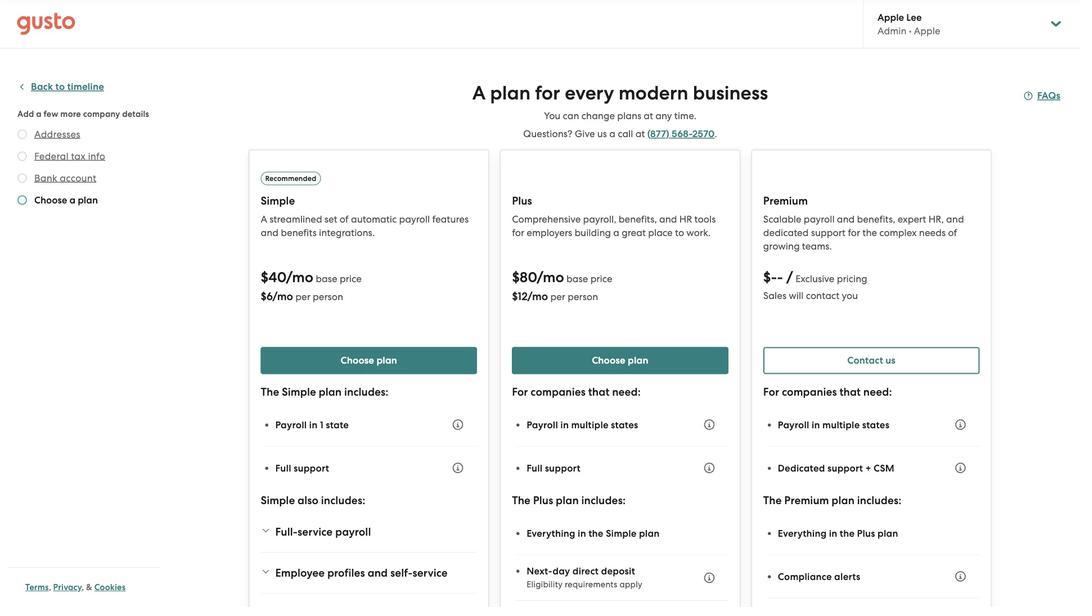 Task type: locate. For each thing, give the bounding box(es) containing it.
price for 40
[[340, 273, 362, 284]]

give
[[575, 128, 595, 140]]

back
[[31, 81, 53, 93]]

1 horizontal spatial us
[[886, 355, 896, 367]]

that down choose plan
[[588, 386, 610, 399]]

0 horizontal spatial plus
[[512, 195, 532, 208]]

support up simple also includes:
[[294, 463, 329, 474]]

the up direct
[[589, 528, 604, 539]]

2 that from the left
[[840, 386, 861, 399]]

full for 40
[[275, 463, 291, 474]]

multiple for /
[[823, 419, 860, 431]]

1 horizontal spatial payroll in multiple states
[[778, 419, 890, 431]]

2570
[[692, 128, 715, 140]]

1 horizontal spatial choose plan button
[[512, 347, 728, 374]]

per for 40
[[295, 291, 310, 302]]

hr
[[680, 214, 692, 225]]

1 horizontal spatial price
[[591, 273, 612, 284]]

a left call
[[609, 128, 615, 140]]

need: for /mo
[[612, 386, 641, 399]]

1 price from the left
[[340, 273, 362, 284]]

, left privacy link
[[49, 583, 51, 593]]

0 horizontal spatial everything
[[527, 528, 575, 539]]

premium down dedicated
[[784, 495, 829, 507]]

scalable payroll and benefits, expert hr, and dedicated support for the complex needs of growing teams.
[[763, 214, 964, 252]]

2 horizontal spatial the
[[863, 227, 877, 238]]

need: down contact us button
[[864, 386, 892, 399]]

choose plan
[[592, 355, 649, 367]]

0 vertical spatial check image
[[17, 130, 27, 139]]

us right the contact
[[886, 355, 896, 367]]

0 vertical spatial a
[[472, 82, 486, 105]]

full support up the plus plan includes:
[[527, 463, 581, 474]]

everything in the plus plan
[[778, 528, 898, 539]]

2 horizontal spatial payroll
[[778, 419, 809, 431]]

1 horizontal spatial multiple
[[823, 419, 860, 431]]

check image for bank account
[[17, 174, 27, 183]]

everything
[[527, 528, 575, 539], [778, 528, 827, 539]]

you
[[544, 110, 561, 122]]

back to timeline button
[[17, 80, 104, 94]]

the
[[261, 386, 279, 399], [512, 495, 531, 507], [763, 495, 782, 507]]

includes: right also
[[321, 495, 365, 507]]

the for $
[[512, 495, 531, 507]]

/mo down 40
[[273, 290, 293, 303]]

0 horizontal spatial multiple
[[571, 419, 609, 431]]

price for 80
[[591, 273, 612, 284]]

company
[[83, 109, 120, 119]]

everything in the simple plan
[[527, 528, 660, 539]]

0 horizontal spatial for
[[512, 386, 528, 399]]

full-service payroll button
[[261, 519, 477, 546]]

person inside $ 40 /mo base price $ 6 /mo per person choose plan
[[313, 291, 343, 302]]

•
[[909, 25, 912, 36]]

per inside $ 40 /mo base price $ 6 /mo per person choose plan
[[295, 291, 310, 302]]

to inside comprehensive payroll, benefits, and hr tools for employers building a great place to work.
[[675, 227, 684, 238]]

2 everything from the left
[[778, 528, 827, 539]]

person for 80
[[568, 291, 598, 302]]

includes: for the premium plan includes:
[[857, 495, 902, 507]]

1 horizontal spatial need:
[[864, 386, 892, 399]]

the
[[863, 227, 877, 238], [589, 528, 604, 539], [840, 528, 855, 539]]

choose plan button
[[261, 347, 477, 374], [512, 347, 728, 374]]

a inside a streamlined set of automatic payroll features and benefits integrations.
[[261, 214, 267, 225]]

1 horizontal spatial the
[[512, 495, 531, 507]]

cookies button
[[94, 581, 126, 595]]

payroll in multiple states
[[527, 419, 638, 431], [778, 419, 890, 431]]

bank
[[34, 172, 57, 184]]

few
[[44, 109, 58, 119]]

check image left choose a plan
[[17, 196, 27, 205]]

that for /
[[840, 386, 861, 399]]

full up the plus plan includes:
[[527, 463, 543, 474]]

states for /mo
[[611, 419, 638, 431]]

plan
[[490, 82, 531, 105], [78, 194, 98, 206], [377, 355, 397, 367], [628, 355, 649, 367], [319, 386, 342, 399], [556, 495, 579, 507], [832, 495, 855, 507], [639, 528, 660, 539], [878, 528, 898, 539]]

1 vertical spatial us
[[886, 355, 896, 367]]

for companies that need: down the contact
[[763, 386, 892, 399]]

a left 'great'
[[613, 227, 619, 238]]

1 horizontal spatial full
[[527, 463, 543, 474]]

568-
[[672, 128, 692, 140]]

1 horizontal spatial states
[[862, 419, 890, 431]]

tax
[[71, 151, 86, 162]]

1 horizontal spatial service
[[413, 567, 448, 580]]

0 horizontal spatial benefits,
[[619, 214, 657, 225]]

everything up compliance
[[778, 528, 827, 539]]

1 horizontal spatial apple
[[914, 25, 940, 36]]

at inside questions? give us a call at (877) 568-2570 .
[[636, 128, 645, 140]]

and inside a streamlined set of automatic payroll features and benefits integrations.
[[261, 227, 279, 238]]

base right 40
[[316, 273, 337, 284]]

us
[[597, 128, 607, 140], [886, 355, 896, 367]]

2 horizontal spatial payroll
[[804, 214, 835, 225]]

the inside scalable payroll and benefits, expert hr, and dedicated support for the complex needs of growing teams.
[[863, 227, 877, 238]]

0 horizontal spatial for companies that need:
[[512, 386, 641, 399]]

1 vertical spatial premium
[[784, 495, 829, 507]]

0 vertical spatial us
[[597, 128, 607, 140]]

1 horizontal spatial person
[[568, 291, 598, 302]]

everything down the plus plan includes:
[[527, 528, 575, 539]]

everything for /mo
[[527, 528, 575, 539]]

price down integrations.
[[340, 273, 362, 284]]

compliance alerts
[[778, 571, 860, 583]]

2 check image from the top
[[17, 196, 27, 205]]

support for the plus plan includes:
[[545, 463, 581, 474]]

1 states from the left
[[611, 419, 638, 431]]

0 horizontal spatial per
[[295, 291, 310, 302]]

1 horizontal spatial base
[[567, 273, 588, 284]]

1 payroll in multiple states from the left
[[527, 419, 638, 431]]

2 need: from the left
[[864, 386, 892, 399]]

service inside employee profiles and self-service dropdown button
[[413, 567, 448, 580]]

that
[[588, 386, 610, 399], [840, 386, 861, 399]]

0 horizontal spatial companies
[[531, 386, 586, 399]]

payroll in multiple states for /mo
[[527, 419, 638, 431]]

2 vertical spatial plus
[[857, 528, 875, 539]]

1 vertical spatial service
[[413, 567, 448, 580]]

1 horizontal spatial payroll
[[399, 214, 430, 225]]

per right '6' at the top of page
[[295, 291, 310, 302]]

payroll up the teams.
[[804, 214, 835, 225]]

payroll inside scalable payroll and benefits, expert hr, and dedicated support for the complex needs of growing teams.
[[804, 214, 835, 225]]

for
[[535, 82, 560, 105], [512, 227, 524, 238], [848, 227, 860, 238]]

1 base from the left
[[316, 273, 337, 284]]

base inside "$ 80 /mo base price $ 12 /mo per person"
[[567, 273, 588, 284]]

2 full from the left
[[527, 463, 543, 474]]

price down the building
[[591, 273, 612, 284]]

0 horizontal spatial a
[[261, 214, 267, 225]]

1 horizontal spatial for companies that need:
[[763, 386, 892, 399]]

0 vertical spatial plus
[[512, 195, 532, 208]]

1 check image from the top
[[17, 152, 27, 161]]

1 per from the left
[[295, 291, 310, 302]]

1 horizontal spatial that
[[840, 386, 861, 399]]

check image left federal
[[17, 152, 27, 161]]

2 per from the left
[[550, 291, 565, 302]]

1 that from the left
[[588, 386, 610, 399]]

companies for /
[[782, 386, 837, 399]]

0 horizontal spatial payroll
[[275, 419, 307, 431]]

0 horizontal spatial price
[[340, 273, 362, 284]]

$ 80 /mo base price $ 12 /mo per person
[[512, 269, 612, 303]]

support up the teams.
[[811, 227, 846, 238]]

,
[[49, 583, 51, 593], [82, 583, 84, 593]]

plan inside $ 40 /mo base price $ 6 /mo per person choose plan
[[377, 355, 397, 367]]

at right call
[[636, 128, 645, 140]]

includes: for the simple plan includes:
[[344, 386, 389, 399]]

0 horizontal spatial states
[[611, 419, 638, 431]]

eligibility
[[527, 580, 563, 590]]

choose inside choose a plan list
[[34, 194, 67, 206]]

profiles
[[327, 567, 365, 580]]

full support up also
[[275, 463, 329, 474]]

2 for companies that need: from the left
[[763, 386, 892, 399]]

support up the plus plan includes:
[[545, 463, 581, 474]]

1 horizontal spatial full support
[[527, 463, 581, 474]]

payroll in multiple states for /
[[778, 419, 890, 431]]

2 check image from the top
[[17, 174, 27, 183]]

base for 80
[[567, 273, 588, 284]]

1 , from the left
[[49, 583, 51, 593]]

1 choose plan button from the left
[[261, 347, 477, 374]]

1 horizontal spatial of
[[948, 227, 957, 238]]

0 horizontal spatial person
[[313, 291, 343, 302]]

choose
[[34, 194, 67, 206], [341, 355, 374, 367], [592, 355, 626, 367]]

1 horizontal spatial benefits,
[[857, 214, 895, 225]]

1 horizontal spatial per
[[550, 291, 565, 302]]

check image
[[17, 152, 27, 161], [17, 196, 27, 205]]

support
[[811, 227, 846, 238], [294, 463, 329, 474], [545, 463, 581, 474], [828, 463, 863, 474]]

check image left the bank
[[17, 174, 27, 183]]

0 vertical spatial apple
[[878, 11, 904, 23]]

1 benefits, from the left
[[619, 214, 657, 225]]

0 horizontal spatial choose plan button
[[261, 347, 477, 374]]

plan inside a plan for every modern business you can change plans at any time.
[[490, 82, 531, 105]]

full up simple also includes:
[[275, 463, 291, 474]]

2 base from the left
[[567, 273, 588, 284]]

1 horizontal spatial everything
[[778, 528, 827, 539]]

payroll,
[[583, 214, 616, 225]]

a inside list
[[69, 194, 75, 206]]

bank account button
[[34, 171, 96, 185]]

for inside scalable payroll and benefits, expert hr, and dedicated support for the complex needs of growing teams.
[[848, 227, 860, 238]]

at
[[644, 110, 653, 122], [636, 128, 645, 140]]

0 horizontal spatial payroll
[[335, 526, 371, 539]]

expert
[[898, 214, 926, 225]]

1 need: from the left
[[612, 386, 641, 399]]

2 companies from the left
[[782, 386, 837, 399]]

0 horizontal spatial of
[[340, 214, 349, 225]]

0 horizontal spatial the
[[589, 528, 604, 539]]

0 vertical spatial of
[[340, 214, 349, 225]]

simple left also
[[261, 495, 295, 507]]

benefits, up the complex
[[857, 214, 895, 225]]

cookies
[[94, 583, 126, 593]]

a plan for every modern business you can change plans at any time.
[[472, 82, 768, 122]]

2 for from the left
[[763, 386, 779, 399]]

full
[[275, 463, 291, 474], [527, 463, 543, 474]]

2 full support from the left
[[527, 463, 581, 474]]

apple up admin
[[878, 11, 904, 23]]

0 horizontal spatial full support
[[275, 463, 329, 474]]

premium up scalable
[[763, 195, 808, 208]]

1 horizontal spatial the
[[840, 528, 855, 539]]

in for plus
[[561, 419, 569, 431]]

states
[[611, 419, 638, 431], [862, 419, 890, 431]]

list
[[767, 599, 980, 608]]

2 person from the left
[[568, 291, 598, 302]]

base down the building
[[567, 273, 588, 284]]

choose inside $ 40 /mo base price $ 6 /mo per person choose plan
[[341, 355, 374, 367]]

/
[[787, 269, 793, 286]]

0 horizontal spatial to
[[55, 81, 65, 93]]

2 benefits, from the left
[[857, 214, 895, 225]]

per
[[295, 291, 310, 302], [550, 291, 565, 302]]

1 horizontal spatial choose
[[341, 355, 374, 367]]

1 full support from the left
[[275, 463, 329, 474]]

1 vertical spatial check image
[[17, 196, 27, 205]]

0 vertical spatial service
[[298, 526, 333, 539]]

support left +
[[828, 463, 863, 474]]

includes: up state at the bottom left
[[344, 386, 389, 399]]

base inside $ 40 /mo base price $ 6 /mo per person choose plan
[[316, 273, 337, 284]]

a inside questions? give us a call at (877) 568-2570 .
[[609, 128, 615, 140]]

next-day direct deposit eligibility requirements apply
[[527, 566, 642, 590]]

1 everything from the left
[[527, 528, 575, 539]]

choose a plan list
[[17, 127, 156, 209]]

0 horizontal spatial us
[[597, 128, 607, 140]]

1 horizontal spatial plus
[[533, 495, 553, 507]]

set
[[325, 214, 337, 225]]

integrations.
[[319, 227, 375, 238]]

0 horizontal spatial that
[[588, 386, 610, 399]]

/mo down 80
[[528, 290, 548, 303]]

in for also
[[309, 419, 318, 431]]

at left any
[[644, 110, 653, 122]]

6
[[267, 290, 273, 303]]

of right needs
[[948, 227, 957, 238]]

of right set
[[340, 214, 349, 225]]

in
[[309, 419, 318, 431], [561, 419, 569, 431], [812, 419, 820, 431], [578, 528, 586, 539], [829, 528, 837, 539]]

payroll in 1 state
[[275, 419, 349, 431]]

1 companies from the left
[[531, 386, 586, 399]]

1 person from the left
[[313, 291, 343, 302]]

for inside comprehensive payroll, benefits, and hr tools for employers building a great place to work.
[[512, 227, 524, 238]]

a
[[36, 109, 42, 119], [609, 128, 615, 140], [69, 194, 75, 206], [613, 227, 619, 238]]

0 horizontal spatial base
[[316, 273, 337, 284]]

2 horizontal spatial choose
[[592, 355, 626, 367]]

to right back
[[55, 81, 65, 93]]

add
[[17, 109, 34, 119]]

time.
[[674, 110, 697, 122]]

full support
[[275, 463, 329, 474], [527, 463, 581, 474]]

and
[[659, 214, 677, 225], [837, 214, 855, 225], [946, 214, 964, 225], [261, 227, 279, 238], [368, 567, 388, 580]]

price inside $ 40 /mo base price $ 6 /mo per person choose plan
[[340, 273, 362, 284]]

payroll left features
[[399, 214, 430, 225]]

per inside "$ 80 /mo base price $ 12 /mo per person"
[[550, 291, 565, 302]]

to down 'hr'
[[675, 227, 684, 238]]

includes: down csm
[[857, 495, 902, 507]]

for down comprehensive
[[512, 227, 524, 238]]

support for simple also includes:
[[294, 463, 329, 474]]

2 price from the left
[[591, 273, 612, 284]]

per right the 12
[[550, 291, 565, 302]]

simple up payroll in 1 state
[[282, 386, 316, 399]]

check image
[[17, 130, 27, 139], [17, 174, 27, 183]]

0 vertical spatial to
[[55, 81, 65, 93]]

at inside a plan for every modern business you can change plans at any time.
[[644, 110, 653, 122]]

2 choose plan button from the left
[[512, 347, 728, 374]]

2 , from the left
[[82, 583, 84, 593]]

a down 'account'
[[69, 194, 75, 206]]

1 horizontal spatial companies
[[782, 386, 837, 399]]

1 multiple from the left
[[571, 419, 609, 431]]

apple right •
[[914, 25, 940, 36]]

direct
[[573, 566, 599, 577]]

0 horizontal spatial choose
[[34, 194, 67, 206]]

person inside "$ 80 /mo base price $ 12 /mo per person"
[[568, 291, 598, 302]]

0 vertical spatial at
[[644, 110, 653, 122]]

us inside button
[[886, 355, 896, 367]]

employee
[[275, 567, 325, 580]]

for left the complex
[[848, 227, 860, 238]]

need:
[[612, 386, 641, 399], [864, 386, 892, 399]]

1 vertical spatial a
[[261, 214, 267, 225]]

1 horizontal spatial ,
[[82, 583, 84, 593]]

addresses button
[[34, 127, 80, 141]]

payroll up profiles
[[335, 526, 371, 539]]

0 horizontal spatial full
[[275, 463, 291, 474]]

full for 80
[[527, 463, 543, 474]]

0 horizontal spatial payroll in multiple states
[[527, 419, 638, 431]]

0 horizontal spatial service
[[298, 526, 333, 539]]

1 horizontal spatial for
[[535, 82, 560, 105]]

1 vertical spatial at
[[636, 128, 645, 140]]

1 vertical spatial of
[[948, 227, 957, 238]]

us right give
[[597, 128, 607, 140]]

modern
[[619, 82, 689, 105]]

simple
[[261, 195, 295, 208], [282, 386, 316, 399], [261, 495, 295, 507], [606, 528, 637, 539]]

back to timeline
[[31, 81, 104, 93]]

the for $-
[[763, 495, 782, 507]]

person
[[313, 291, 343, 302], [568, 291, 598, 302]]

2 payroll from the left
[[527, 419, 558, 431]]

need: down choose plan
[[612, 386, 641, 399]]

payroll for 40
[[275, 419, 307, 431]]

plans
[[617, 110, 641, 122]]

choose plan button for 80
[[512, 347, 728, 374]]

1 payroll from the left
[[275, 419, 307, 431]]

check image down add
[[17, 130, 27, 139]]

service
[[298, 526, 333, 539], [413, 567, 448, 580]]

price
[[340, 273, 362, 284], [591, 273, 612, 284]]

2 horizontal spatial the
[[763, 495, 782, 507]]

0 horizontal spatial need:
[[612, 386, 641, 399]]

business
[[693, 82, 768, 105]]

2 multiple from the left
[[823, 419, 860, 431]]

includes: up everything in the simple plan
[[581, 495, 626, 507]]

/mo down benefits
[[286, 269, 313, 286]]

1 full from the left
[[275, 463, 291, 474]]

, left &
[[82, 583, 84, 593]]

for companies that need:
[[512, 386, 641, 399], [763, 386, 892, 399]]

the down the premium plan includes:
[[840, 528, 855, 539]]

0 horizontal spatial ,
[[49, 583, 51, 593]]

2 horizontal spatial for
[[848, 227, 860, 238]]

the simple plan includes:
[[261, 386, 389, 399]]

the premium plan includes:
[[763, 495, 902, 507]]

price inside "$ 80 /mo base price $ 12 /mo per person"
[[591, 273, 612, 284]]

1 vertical spatial to
[[675, 227, 684, 238]]

payroll inside dropdown button
[[335, 526, 371, 539]]

more
[[60, 109, 81, 119]]

any
[[656, 110, 672, 122]]

1 horizontal spatial a
[[472, 82, 486, 105]]

a inside a plan for every modern business you can change plans at any time.
[[472, 82, 486, 105]]

for companies that need: down choose plan
[[512, 386, 641, 399]]

for up you
[[535, 82, 560, 105]]

2 states from the left
[[862, 419, 890, 431]]

1 for from the left
[[512, 386, 528, 399]]

benefits, up 'great'
[[619, 214, 657, 225]]

1 vertical spatial apple
[[914, 25, 940, 36]]

for inside a plan for every modern business you can change plans at any time.
[[535, 82, 560, 105]]

1 horizontal spatial for
[[763, 386, 779, 399]]

for for -
[[763, 386, 779, 399]]

plan inside list
[[78, 194, 98, 206]]

benefits,
[[619, 214, 657, 225], [857, 214, 895, 225]]

full support for 40
[[275, 463, 329, 474]]

person for 40
[[313, 291, 343, 302]]

3 payroll from the left
[[778, 419, 809, 431]]

deposit
[[601, 566, 635, 577]]

1 for companies that need: from the left
[[512, 386, 641, 399]]

comprehensive
[[512, 214, 581, 225]]

1 horizontal spatial to
[[675, 227, 684, 238]]

that down the contact
[[840, 386, 861, 399]]

full support for 80
[[527, 463, 581, 474]]

2 payroll in multiple states from the left
[[778, 419, 890, 431]]

$
[[261, 269, 269, 286], [512, 269, 520, 286], [261, 290, 267, 303], [512, 290, 518, 303]]

0 horizontal spatial for
[[512, 227, 524, 238]]

scalable
[[763, 214, 802, 225]]

the left the complex
[[863, 227, 877, 238]]

1 vertical spatial check image
[[17, 174, 27, 183]]

0 vertical spatial check image
[[17, 152, 27, 161]]

1 horizontal spatial payroll
[[527, 419, 558, 431]]

1 check image from the top
[[17, 130, 27, 139]]

0 vertical spatial premium
[[763, 195, 808, 208]]



Task type: describe. For each thing, give the bounding box(es) containing it.
for companies that need: for /mo
[[512, 386, 641, 399]]

plan inside button
[[628, 355, 649, 367]]

everything for /
[[778, 528, 827, 539]]

employee profiles and self-service
[[275, 567, 448, 580]]

companies for /mo
[[531, 386, 586, 399]]

faqs
[[1037, 90, 1061, 102]]

account
[[60, 172, 96, 184]]

/mo down employers
[[537, 269, 564, 286]]

contact
[[806, 290, 840, 301]]

also
[[298, 495, 319, 507]]

simple also includes:
[[261, 495, 365, 507]]

us inside questions? give us a call at (877) 568-2570 .
[[597, 128, 607, 140]]

features
[[432, 214, 469, 225]]

automatic
[[351, 214, 397, 225]]

can
[[563, 110, 579, 122]]

state
[[326, 419, 349, 431]]

a streamlined set of automatic payroll features and benefits integrations.
[[261, 214, 469, 238]]

of inside a streamlined set of automatic payroll features and benefits integrations.
[[340, 214, 349, 225]]

per for 80
[[550, 291, 565, 302]]

a for streamlined
[[261, 214, 267, 225]]

that for /mo
[[588, 386, 610, 399]]

tools
[[695, 214, 716, 225]]

1 vertical spatial plus
[[533, 495, 553, 507]]

-
[[777, 269, 783, 286]]

service inside "full-service payroll" dropdown button
[[298, 526, 333, 539]]

federal
[[34, 151, 69, 162]]

hr,
[[929, 214, 944, 225]]

apply
[[620, 580, 642, 590]]

dedicated
[[778, 463, 825, 474]]

1
[[320, 419, 324, 431]]

self-
[[390, 567, 413, 580]]

.
[[715, 128, 717, 140]]

info
[[88, 151, 105, 162]]

support inside scalable payroll and benefits, expert hr, and dedicated support for the complex needs of growing teams.
[[811, 227, 846, 238]]

choose a plan
[[34, 194, 98, 206]]

a for plan
[[472, 82, 486, 105]]

the for /
[[840, 528, 855, 539]]

in for premium
[[812, 419, 820, 431]]

$-
[[763, 269, 777, 286]]

federal tax info
[[34, 151, 105, 162]]

choose for choose a plan
[[34, 194, 67, 206]]

the for /mo
[[589, 528, 604, 539]]

&
[[86, 583, 92, 593]]

0 horizontal spatial apple
[[878, 11, 904, 23]]

full-
[[275, 526, 298, 539]]

benefits
[[281, 227, 317, 238]]

multiple for /mo
[[571, 419, 609, 431]]

call
[[618, 128, 633, 140]]

includes: for the plus plan includes:
[[581, 495, 626, 507]]

benefits, inside comprehensive payroll, benefits, and hr tools for employers building a great place to work.
[[619, 214, 657, 225]]

great
[[622, 227, 646, 238]]

2 horizontal spatial plus
[[857, 528, 875, 539]]

next-
[[527, 566, 553, 577]]

support for the premium plan includes:
[[828, 463, 863, 474]]

full-service payroll
[[275, 526, 371, 539]]

employers
[[527, 227, 572, 238]]

$-- / exclusive pricing sales will contact you
[[763, 269, 868, 301]]

growing
[[763, 241, 800, 252]]

add a few more company details
[[17, 109, 149, 119]]

a inside comprehensive payroll, benefits, and hr tools for employers building a great place to work.
[[613, 227, 619, 238]]

compliance
[[778, 571, 832, 583]]

employee profiles and self-service button
[[261, 560, 477, 587]]

building
[[575, 227, 611, 238]]

(877) 568-2570 link
[[647, 128, 715, 140]]

apple lee admin • apple
[[878, 11, 940, 36]]

terms
[[25, 583, 49, 593]]

dedicated
[[763, 227, 809, 238]]

federal tax info button
[[34, 149, 105, 163]]

exclusive
[[796, 273, 835, 284]]

simple up streamlined
[[261, 195, 295, 208]]

dedicated support + csm
[[778, 463, 895, 474]]

+
[[866, 463, 871, 474]]

terms , privacy , & cookies
[[25, 583, 126, 593]]

complex
[[880, 227, 917, 238]]

(877)
[[647, 128, 669, 140]]

states for /
[[862, 419, 890, 431]]

bank account
[[34, 172, 96, 184]]

choose for choose plan
[[592, 355, 626, 367]]

terms link
[[25, 583, 49, 593]]

for for 80
[[512, 386, 528, 399]]

requirements
[[565, 580, 618, 590]]

choose plan button for 40
[[261, 347, 477, 374]]

a left few
[[36, 109, 42, 119]]

privacy link
[[53, 583, 82, 593]]

you
[[842, 290, 858, 301]]

alerts
[[834, 571, 860, 583]]

home image
[[17, 13, 75, 35]]

payroll inside a streamlined set of automatic payroll features and benefits integrations.
[[399, 214, 430, 225]]

for companies that need: for /
[[763, 386, 892, 399]]

admin
[[878, 25, 907, 36]]

of inside scalable payroll and benefits, expert hr, and dedicated support for the complex needs of growing teams.
[[948, 227, 957, 238]]

and inside dropdown button
[[368, 567, 388, 580]]

0 horizontal spatial the
[[261, 386, 279, 399]]

to inside back to timeline 'button'
[[55, 81, 65, 93]]

12
[[518, 290, 528, 303]]

teams.
[[802, 241, 832, 252]]

need: for /
[[864, 386, 892, 399]]

place
[[648, 227, 673, 238]]

lee
[[907, 11, 922, 23]]

simple up deposit
[[606, 528, 637, 539]]

benefits, inside scalable payroll and benefits, expert hr, and dedicated support for the complex needs of growing teams.
[[857, 214, 895, 225]]

contact us
[[847, 355, 896, 367]]

payroll for 80
[[527, 419, 558, 431]]

base for 40
[[316, 273, 337, 284]]

contact
[[847, 355, 883, 367]]

day
[[553, 566, 570, 577]]

comprehensive payroll, benefits, and hr tools for employers building a great place to work.
[[512, 214, 716, 238]]

sales
[[763, 290, 787, 301]]

the plus plan includes:
[[512, 495, 626, 507]]

timeline
[[67, 81, 104, 93]]

80
[[520, 269, 537, 286]]

check image for addresses
[[17, 130, 27, 139]]

and inside comprehensive payroll, benefits, and hr tools for employers building a great place to work.
[[659, 214, 677, 225]]

addresses
[[34, 129, 80, 140]]



Task type: vqa. For each thing, say whether or not it's contained in the screenshot.
Plan in the Button
yes



